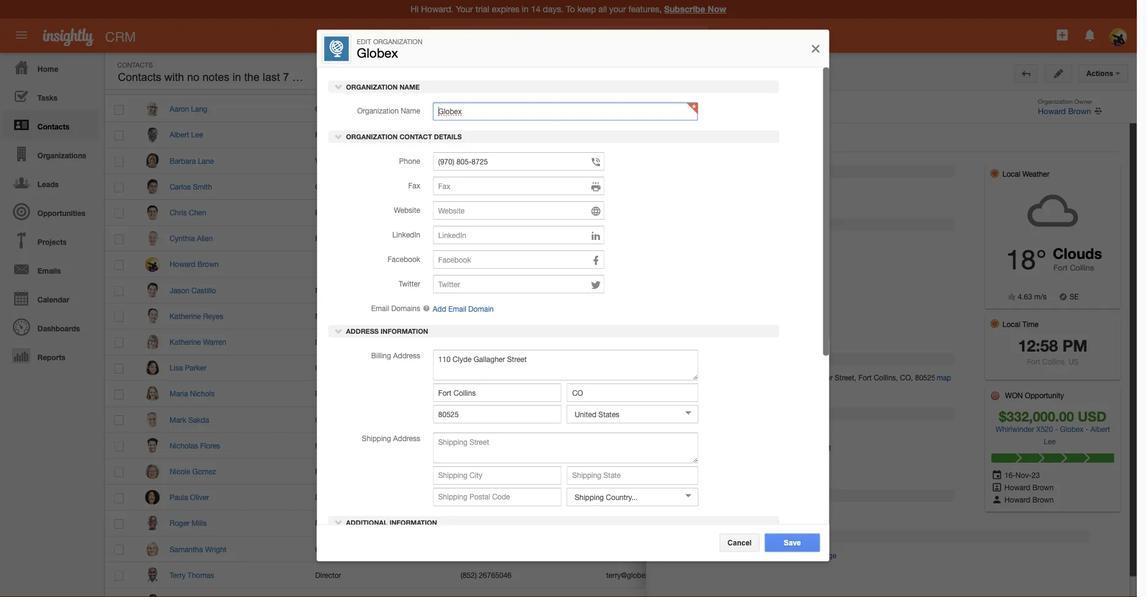 Task type: vqa. For each thing, say whether or not it's contained in the screenshot.


Task type: describe. For each thing, give the bounding box(es) containing it.
0 vertical spatial change
[[770, 332, 795, 341]]

pm inside 12:58 pm fort collins, us
[[1063, 336, 1088, 355]]

row containing roger mills
[[105, 511, 949, 536]]

terry thomas link
[[170, 571, 220, 579]]

20 row from the top
[[105, 588, 949, 597]]

909-
[[479, 415, 494, 424]]

nicole
[[170, 467, 190, 476]]

phone inside row
[[460, 79, 483, 88]]

recycle
[[969, 78, 1002, 86]]

chris
[[170, 208, 187, 217]]

address up remember
[[726, 387, 753, 395]]

carlos smith link
[[170, 182, 218, 191]]

(970) inside cell
[[461, 131, 477, 139]]

nicholas flores
[[170, 441, 220, 450]]

domains for edit organization
[[391, 304, 420, 313]]

(44) 207-123-4567 cell
[[451, 433, 597, 459]]

1:35
[[803, 444, 818, 452]]

mills
[[192, 519, 207, 527]]

description information
[[676, 492, 773, 500]]

Search all data.... text field
[[466, 26, 708, 48]]

23 for import
[[995, 194, 1003, 202]]

katherine for katherine reyes
[[170, 312, 201, 320]]

director up director of recruiting
[[343, 467, 369, 476]]

cynthia
[[170, 234, 195, 243]]

80525,
[[915, 373, 938, 382]]

facilities manager cell
[[306, 381, 451, 407]]

date of next activity date of last activity
[[686, 457, 753, 479]]

1 horizontal spatial globex
[[690, 68, 732, 83]]

emails link
[[3, 255, 98, 283]]

property for allen
[[315, 234, 343, 243]]

follow image for (562) 428-0032
[[897, 285, 909, 297]]

m/s
[[1034, 292, 1047, 301]]

dates
[[690, 428, 709, 437]]

howard brown link inside row
[[170, 260, 225, 269]]

organization left record permissions icon
[[690, 61, 740, 69]]

row containing maria nichols
[[105, 381, 949, 407]]

1 horizontal spatial details
[[667, 136, 691, 144]]

aaron
[[170, 105, 189, 113]]

export
[[968, 161, 989, 169]]

finance director
[[315, 467, 369, 476]]

row containing carlos smith
[[105, 174, 949, 200]]

recruiting
[[352, 493, 385, 502]]

1 horizontal spatial change
[[811, 551, 837, 560]]

Billing Street text field
[[432, 350, 698, 380]]

local for local weather
[[1003, 169, 1020, 178]]

director of recruiting cell
[[306, 485, 451, 511]]

0 horizontal spatial pm
[[820, 444, 831, 452]]

howard brown for opportunity owner image
[[1003, 495, 1054, 504]]

row containing nicole gomez
[[105, 459, 949, 485]]

allen
[[197, 234, 213, 243]]

176-
[[479, 156, 494, 165]]

0 vertical spatial additional information
[[676, 410, 769, 418]]

subscribe now link
[[664, 4, 726, 14]]

0 vertical spatial organization name
[[344, 83, 419, 91]]

edit organization globex
[[357, 38, 423, 60]]

Fax text field
[[432, 177, 604, 195]]

follow image for (626) 847-1294
[[897, 337, 909, 348]]

maria
[[170, 389, 188, 398]]

howard inside organization owner howard brown
[[1038, 106, 1066, 116]]

nichols
[[190, 389, 215, 398]]

close image
[[810, 42, 822, 56]]

text field image for linkedin
[[590, 230, 601, 242]]

tag inside row
[[751, 79, 763, 88]]

(562) 428-0032 cell
[[451, 278, 597, 303]]

(44)
[[461, 441, 473, 450]]

organization down dates
[[684, 444, 725, 452]]

organization inside organization owner howard brown
[[1038, 98, 1073, 105]]

row containing full name
[[105, 72, 949, 95]]

1 vertical spatial list
[[742, 551, 753, 560]]

organization up cmo cell
[[346, 83, 397, 91]]

director cell for (626) 847-1294
[[306, 329, 451, 355]]

(419) 176-2116 cell
[[451, 148, 597, 174]]

row containing cynthia allen
[[105, 226, 949, 252]]

(202) 555-0153 cell
[[451, 381, 597, 407]]

805- inside cell
[[479, 131, 494, 139]]

8725 inside (970) 805-8725 cell
[[494, 131, 510, 139]]

499-
[[479, 519, 494, 527]]

Billing City text field
[[432, 384, 561, 402]]

1 horizontal spatial list
[[765, 79, 778, 88]]

follow image for (202) 555-0153
[[897, 389, 909, 400]]

(497) 889-1015 cell
[[451, 200, 597, 226]]

2 vertical spatial nov-
[[1016, 471, 1032, 479]]

369-
[[479, 234, 494, 243]]

fax
[[408, 181, 420, 190]]

paula oliver
[[170, 493, 209, 502]]

0 horizontal spatial fort
[[859, 373, 872, 382]]

leads link
[[3, 168, 98, 197]]

(626) 847-1294 cell
[[451, 329, 597, 355]]

now
[[708, 4, 726, 14]]

globex dialog
[[317, 30, 829, 597]]

manager for (347) 369-5259
[[345, 234, 374, 243]]

lane
[[198, 156, 214, 165]]

1623-
[[479, 493, 498, 502]]

show sidebar image
[[1004, 66, 1013, 75]]

7
[[283, 71, 289, 83]]

shipping inside 'globex' "dialog"
[[362, 434, 391, 442]]

howard down 16-nov-23
[[1005, 483, 1030, 491]]

katherine for katherine warren
[[170, 338, 201, 346]]

row containing katherine warren
[[105, 329, 949, 355]]

director for thomas
[[315, 571, 341, 579]]

clyde
[[780, 373, 799, 382]]

16-nov-23 import link
[[957, 194, 1027, 202]]

contacts for export contacts and notes
[[992, 161, 1021, 169]]

(078) 1623-4369 cell
[[451, 485, 597, 511]]

1861
[[494, 519, 510, 527]]

notes
[[203, 71, 230, 83]]

director for mills
[[315, 519, 341, 527]]

facility for lee
[[315, 131, 338, 139]]

property for chen
[[315, 208, 343, 217]]

555-
[[479, 389, 494, 398]]

crm
[[105, 29, 136, 44]]

actions
[[1086, 69, 1115, 78]]

tasks
[[37, 93, 58, 102]]

chen
[[189, 208, 206, 217]]

follow image for (65) 64367228
[[897, 104, 909, 115]]

jason
[[170, 286, 189, 294]]

chevron down image for additional information
[[334, 518, 343, 527]]

contacts
[[1008, 93, 1045, 101]]

director cell for (206) 499-1861
[[306, 511, 451, 536]]

opportunity image
[[990, 391, 1000, 401]]

home
[[37, 64, 58, 73]]

jcastillo@jakubowski.com
[[606, 286, 690, 294]]

albert inside $332,000.00 usd whirlwinder x520 - globex - albert lee
[[1091, 425, 1110, 433]]

ngomez@cyberdyne.com cell
[[597, 459, 742, 485]]

co,
[[900, 373, 913, 382]]

ceo cell for (334)
[[306, 407, 451, 433]]

flores
[[200, 441, 220, 450]]

phone inside phone (970) 805-8725
[[660, 98, 677, 105]]

23 for 1:35
[[793, 444, 801, 452]]

facility for flores
[[315, 441, 338, 450]]

recycle bin link
[[957, 78, 1021, 86]]

opportunity
[[1025, 391, 1064, 399]]

sample_data for director
[[754, 520, 789, 527]]

Shipping City text field
[[432, 466, 561, 485]]

full name
[[169, 79, 205, 88]]

428-
[[479, 286, 494, 294]]

1 ceo cell from the top
[[306, 174, 451, 200]]

twitter for edit organization
[[398, 279, 420, 288]]

facilities manager
[[315, 389, 375, 398]]

1 vertical spatial change link
[[807, 549, 837, 565]]

with
[[164, 71, 184, 83]]

0 vertical spatial date
[[686, 457, 702, 466]]

brown inside organization owner howard brown
[[1068, 106, 1091, 116]]

lee inside row
[[191, 131, 203, 139]]

albertlee@globex.com cell
[[597, 122, 742, 148]]

$332,000.00
[[999, 408, 1074, 425]]

contacts link
[[3, 110, 98, 139]]

ceo for parker
[[315, 364, 331, 372]]

1 vertical spatial collins,
[[874, 373, 898, 382]]

name up organization contact details
[[400, 107, 420, 115]]

row containing paula oliver
[[105, 485, 949, 511]]

warren
[[203, 338, 226, 346]]

notifications image
[[1083, 28, 1097, 42]]

110
[[766, 373, 778, 382]]

(852) 26765046 cell
[[451, 562, 597, 588]]

thomas
[[188, 571, 214, 579]]

projects
[[37, 237, 67, 246]]

address up mnichols@parkerandco.com cell
[[677, 355, 710, 363]]

nicholas.flores@clampett.com cell
[[597, 433, 742, 459]]

Shipping State text field
[[566, 466, 698, 485]]

follow image for (334) 909-1658
[[897, 414, 909, 426]]

howard brown for the responsible user icon
[[1003, 483, 1054, 491]]

shipping address inside 'globex' "dialog"
[[362, 434, 420, 442]]

organization image
[[658, 60, 682, 84]]

5 follow image from the top
[[897, 363, 909, 374]]

row containing albert lee
[[105, 122, 949, 148]]

(34)
[[461, 312, 473, 320]]

follow image for chrisochen@kinggroup.com
[[897, 207, 909, 219]]

lee inside $332,000.00 usd whirlwinder x520 - globex - albert lee
[[1044, 437, 1056, 445]]

0 vertical spatial activity
[[751, 136, 775, 145]]

terry thomas
[[170, 571, 214, 579]]

phone inside 'globex' "dialog"
[[399, 157, 420, 165]]

carlos smith
[[170, 182, 212, 191]]

chrisochen@kinggroup.com
[[606, 208, 698, 217]]

director of recruiting
[[315, 493, 385, 502]]

(562)
[[461, 286, 477, 294]]

Billing Postal code text field
[[432, 405, 561, 423]]

nicholas flores link
[[170, 441, 226, 450]]

twitter for $332,000.00 usd
[[732, 316, 753, 325]]

howard brown inside row
[[170, 260, 219, 269]]

1 vertical spatial tag
[[677, 533, 691, 541]]

details inside 'globex' "dialog"
[[434, 133, 462, 141]]

row containing mark sakda
[[105, 407, 949, 433]]

2 horizontal spatial 23
[[1032, 471, 1040, 479]]

(714) 324-9472 cell
[[451, 459, 597, 485]]

chevron down image for address information
[[334, 327, 343, 335]]

maria nichols
[[170, 389, 215, 398]]

poliver@northumbria.edu
[[606, 493, 688, 502]]

chevron down image for organization contact details
[[334, 132, 343, 141]]

(510) 266-3583 cell
[[451, 355, 597, 381]]

whirlwinder
[[996, 425, 1034, 433]]

aaron.lang@clampett.com cell
[[597, 96, 742, 122]]

dashboards
[[37, 324, 80, 333]]

facility manager for (970)
[[315, 131, 369, 139]]

address up finance director cell
[[393, 434, 420, 442]]

follow image for callen@ocair.com
[[897, 233, 909, 245]]

row containing chris chen
[[105, 200, 949, 226]]

property manager for (347)
[[315, 234, 374, 243]]

2 - from the left
[[1086, 425, 1089, 433]]

manager cell for (34)
[[306, 303, 451, 329]]

facility manager cell for (970) 805-8725
[[306, 122, 451, 148]]

maria nichols link
[[170, 389, 221, 398]]

globex inside $332,000.00 usd whirlwinder x520 - globex - albert lee
[[1060, 425, 1084, 433]]

phone (970) 805-8725
[[660, 98, 713, 116]]

1 - from the left
[[1055, 425, 1058, 433]]

finance
[[315, 467, 341, 476]]

row containing samantha wright
[[105, 536, 949, 562]]

save button
[[765, 534, 820, 552]]

row containing aaron lang
[[105, 96, 949, 122]]

1 horizontal spatial howard brown link
[[1038, 106, 1091, 116]]

albertlee@globex.com
[[606, 131, 679, 139]]

email domains for $332,000.00
[[704, 332, 753, 341]]

callen@ocair.com cell
[[597, 226, 742, 252]]

(497) 889-1015
[[461, 208, 510, 217]]

of for recruiting
[[343, 493, 350, 502]]

name up cmo cell
[[399, 83, 419, 91]]

facility manager for (44)
[[315, 441, 369, 450]]

last
[[263, 71, 280, 83]]

howard brown row
[[105, 252, 949, 278]]

your recent imports
[[957, 176, 1039, 184]]

map
[[937, 373, 951, 382]]

nov- for import
[[979, 194, 995, 202]]

0 vertical spatial shipping
[[695, 387, 724, 395]]

samantha wright
[[170, 545, 226, 553]]

director cell for (852) 26765046
[[306, 562, 451, 588]]

(970) 805-8725 cell
[[451, 122, 597, 148]]

local for local time
[[1003, 320, 1020, 328]]

207-
[[475, 441, 490, 450]]

ngomez@cyberdyne.com
[[606, 467, 689, 476]]

actual close date image
[[992, 471, 1003, 479]]

row containing nicholas flores
[[105, 433, 949, 459]]

1 horizontal spatial contact
[[957, 209, 990, 217]]

(078) 1623-4369
[[461, 493, 514, 502]]

(65) 64367228
[[461, 105, 507, 113]]

0153
[[494, 389, 510, 398]]

0 vertical spatial additional
[[677, 410, 719, 418]]



Task type: locate. For each thing, give the bounding box(es) containing it.
1 property manager from the top
[[315, 208, 374, 217]]

0 vertical spatial nov-
[[979, 194, 995, 202]]

facility manager cell for (44) 207-123-4567
[[306, 433, 451, 459]]

2 text field image from the top
[[590, 254, 601, 267]]

2 horizontal spatial phone
[[660, 98, 677, 105]]

howard down cynthia
[[170, 260, 195, 269]]

manager for (202) 555-0153
[[346, 389, 375, 398]]

622050858
[[475, 312, 512, 320]]

(714)
[[461, 467, 477, 476]]

director down coo on the bottom left of page
[[315, 571, 341, 579]]

0 vertical spatial notes
[[1039, 144, 1058, 152]]

1 local from the top
[[1003, 169, 1020, 178]]

follow image for poliver@northumbria.edu
[[897, 492, 909, 504]]

19 row from the top
[[105, 562, 949, 588]]

ceo for smith
[[315, 182, 331, 191]]

reyes
[[203, 312, 223, 320]]

8725 up related at the right of the page
[[696, 106, 713, 116]]

1 vertical spatial description
[[716, 510, 753, 518]]

list right record permissions icon
[[765, 79, 778, 88]]

calendar link
[[3, 283, 98, 312]]

16- up 'contact tags'
[[968, 194, 979, 202]]

marksakda@ocair.com cell
[[597, 407, 742, 433]]

0 vertical spatial tag list
[[751, 79, 778, 88]]

email domains inside 'globex' "dialog"
[[371, 304, 420, 313]]

None checkbox
[[114, 105, 124, 115], [114, 157, 124, 166], [114, 390, 124, 399], [114, 441, 124, 451], [114, 493, 124, 503], [114, 105, 124, 115], [114, 157, 124, 166], [114, 390, 124, 399], [114, 441, 124, 451], [114, 493, 124, 503]]

katherine warren link
[[170, 338, 232, 346]]

list down cancel
[[742, 551, 753, 560]]

of left last
[[705, 471, 711, 479]]

director down finance
[[315, 493, 341, 502]]

finance director cell
[[306, 459, 451, 485]]

0 horizontal spatial shipping address
[[362, 434, 420, 442]]

property manager for (497)
[[315, 208, 374, 217]]

1 notes from the top
[[1039, 144, 1058, 152]]

0 horizontal spatial 23
[[793, 444, 801, 452]]

1 horizontal spatial shipping address
[[695, 387, 753, 395]]

nov- left 1:35
[[777, 444, 793, 452]]

2 vertical spatial ceo
[[315, 415, 331, 424]]

row
[[105, 72, 949, 95], [105, 96, 949, 122], [105, 122, 949, 148], [105, 148, 949, 174], [105, 174, 949, 200], [105, 200, 949, 226], [105, 226, 949, 252], [105, 278, 949, 303], [105, 303, 949, 329], [105, 329, 949, 355], [105, 355, 949, 381], [105, 381, 949, 407], [105, 407, 949, 433], [105, 433, 949, 459], [105, 459, 949, 485], [105, 485, 949, 511], [105, 511, 949, 536], [105, 536, 949, 562], [105, 562, 949, 588], [105, 588, 949, 597]]

sample_data link for change
[[766, 548, 806, 561]]

fort for 18°
[[1054, 263, 1068, 272]]

property manager cell
[[306, 200, 451, 226], [306, 226, 451, 252]]

0 vertical spatial (970)
[[660, 106, 677, 116]]

property manager cell up 'facebook'
[[306, 226, 451, 252]]

123-
[[490, 441, 505, 450]]

contacts up organizations link
[[37, 122, 69, 131]]

of for sales
[[326, 156, 333, 165]]

cancel
[[728, 538, 752, 547]]

8725
[[696, 106, 713, 116], [494, 131, 510, 139]]

1 text field image from the top
[[590, 230, 601, 242]]

0 vertical spatial albert
[[170, 131, 189, 139]]

howard brown
[[170, 260, 219, 269], [1003, 483, 1054, 491], [1003, 495, 1054, 504]]

8725 up 2116
[[494, 131, 510, 139]]

2 chevron down image from the top
[[334, 518, 343, 527]]

0 vertical spatial 16-
[[968, 194, 979, 202]]

805- up 176-
[[479, 131, 494, 139]]

director up facilities at the bottom of the page
[[315, 338, 341, 346]]

new contact
[[1041, 66, 1085, 75]]

3 ceo cell from the top
[[306, 407, 451, 433]]

10 row from the top
[[105, 329, 949, 355]]

navigation containing home
[[0, 53, 98, 370]]

phone up (65)
[[460, 79, 483, 88]]

1 vertical spatial 16-
[[766, 444, 777, 452]]

889-
[[479, 208, 494, 217]]

import down 'imports'
[[1005, 194, 1027, 202]]

manager
[[340, 131, 369, 139], [345, 208, 374, 217], [345, 234, 374, 243], [315, 286, 344, 294], [315, 312, 344, 320], [346, 389, 375, 398], [340, 441, 369, 450]]

1 vertical spatial twitter
[[732, 316, 753, 325]]

poliver@northumbria.edu cell
[[597, 485, 742, 511]]

howard down contacts
[[1038, 106, 1066, 116]]

0 vertical spatial contact
[[1058, 66, 1085, 75]]

fort inside 12:58 pm fort collins, us
[[1027, 357, 1040, 366]]

Facebook text field
[[432, 251, 604, 269]]

follow image for (206) 499-1861
[[897, 518, 909, 530]]

0 horizontal spatial lee
[[191, 131, 203, 139]]

(852)
[[461, 571, 477, 579]]

domains inside 'globex' "dialog"
[[391, 304, 420, 313]]

0 horizontal spatial list
[[742, 551, 753, 560]]

(334) 909-1658 cell
[[451, 407, 597, 433]]

0 horizontal spatial (970)
[[461, 131, 477, 139]]

description for description information
[[677, 492, 724, 500]]

nov- right actual close date icon
[[1016, 471, 1032, 479]]

date left next
[[686, 457, 702, 466]]

map link
[[937, 373, 951, 382]]

0 horizontal spatial albert
[[170, 131, 189, 139]]

3 director cell from the top
[[306, 562, 451, 588]]

0 horizontal spatial shipping
[[362, 434, 391, 442]]

(078)
[[461, 493, 477, 502]]

0 vertical spatial chevron down image
[[334, 82, 343, 91]]

contact for organization
[[399, 133, 432, 141]]

projects link
[[3, 226, 98, 255]]

your
[[957, 176, 977, 184]]

clouds
[[1053, 245, 1102, 262]]

0 horizontal spatial additional
[[346, 519, 387, 527]]

samantha
[[170, 545, 203, 553]]

manager cell
[[306, 278, 451, 303], [306, 303, 451, 329]]

2 vertical spatial fort
[[859, 373, 872, 382]]

1 row from the top
[[105, 72, 949, 95]]

64367228
[[475, 105, 507, 113]]

2 property from the top
[[315, 234, 343, 243]]

notes up 'imports'
[[1039, 161, 1058, 169]]

1 horizontal spatial 8725
[[696, 106, 713, 116]]

local weather
[[1003, 169, 1050, 178]]

23 up tags
[[995, 194, 1003, 202]]

1 vertical spatial 805-
[[479, 131, 494, 139]]

Shipping Street text field
[[432, 433, 698, 463]]

2 facility manager from the top
[[315, 441, 369, 450]]

15 row from the top
[[105, 459, 949, 485]]

manager inside cell
[[346, 389, 375, 398]]

26765046
[[479, 571, 512, 579]]

1 facility manager cell from the top
[[306, 122, 451, 148]]

subscribe
[[664, 4, 705, 14]]

row containing katherine reyes
[[105, 303, 949, 329]]

collins, inside 12:58 pm fort collins, us
[[1042, 357, 1067, 366]]

imports
[[1008, 176, 1039, 184]]

2 local from the top
[[1003, 320, 1020, 328]]

phone down organization contact details
[[399, 157, 420, 165]]

united
[[940, 373, 961, 382]]

Twitter text field
[[432, 275, 604, 294]]

text field image up text field icon
[[590, 254, 601, 267]]

facility manager cell up sales
[[306, 122, 451, 148]]

-
[[1055, 425, 1058, 433], [1086, 425, 1089, 433]]

1 vertical spatial organization name
[[357, 107, 420, 115]]

additional information inside 'globex' "dialog"
[[344, 519, 437, 527]]

manager for (970) 805-8725
[[340, 131, 369, 139]]

1 vertical spatial shipping
[[362, 434, 391, 442]]

organization name up organization contact details
[[357, 107, 420, 115]]

1 horizontal spatial tag
[[728, 551, 740, 560]]

notes
[[1039, 144, 1058, 152], [1039, 161, 1058, 169]]

2 facility manager cell from the top
[[306, 433, 451, 459]]

row containing terry thomas
[[105, 562, 949, 588]]

1 horizontal spatial pm
[[1063, 336, 1088, 355]]

albert lee
[[170, 131, 203, 139]]

1 horizontal spatial fort
[[1027, 357, 1040, 366]]

manager for (44) 207-123-4567
[[340, 441, 369, 450]]

won
[[1005, 391, 1023, 399]]

1 horizontal spatial nov-
[[979, 194, 995, 202]]

phone field image
[[590, 156, 601, 168], [590, 181, 601, 193]]

details down the aaron.lang@clampett.com cell at the right
[[667, 136, 691, 144]]

notes up weather
[[1039, 144, 1058, 152]]

save
[[784, 538, 801, 547]]

2 director cell from the top
[[306, 511, 451, 536]]

follow image for (34) 622050858
[[897, 311, 909, 323]]

globex up phone (970) 805-8725
[[690, 68, 732, 83]]

sample_data right cancel
[[754, 546, 789, 553]]

sample_data down save
[[768, 551, 804, 558]]

sample_data link for no tags
[[969, 227, 1009, 240]]

row containing jason castillo
[[105, 278, 949, 303]]

sample_data link up tags at the top of page
[[969, 227, 1009, 240]]

1 property from the top
[[315, 208, 343, 217]]

organization name up cmo cell
[[344, 83, 419, 91]]

contacts left with
[[118, 71, 161, 83]]

sample_data link
[[969, 227, 1009, 240], [766, 548, 806, 561]]

related link
[[700, 133, 742, 151]]

5 row from the top
[[105, 174, 949, 200]]

cell
[[919, 96, 949, 122], [919, 122, 949, 148], [597, 148, 742, 174], [451, 174, 597, 200], [306, 252, 451, 278], [451, 252, 597, 278], [597, 252, 742, 278], [742, 252, 888, 278], [919, 252, 949, 278], [919, 278, 949, 303], [597, 303, 742, 329], [919, 303, 949, 329], [919, 329, 949, 355], [597, 355, 742, 381], [919, 381, 949, 407], [919, 433, 949, 459], [919, 459, 949, 485], [451, 536, 597, 562], [597, 536, 742, 562], [742, 562, 888, 588], [919, 562, 949, 588], [105, 588, 136, 597], [136, 588, 160, 597], [160, 588, 306, 597], [306, 588, 451, 597], [451, 588, 597, 597], [597, 588, 742, 597]]

contacts up your recent imports
[[992, 161, 1021, 169]]

2 horizontal spatial nov-
[[1016, 471, 1032, 479]]

add email domain
[[432, 305, 493, 313]]

1 horizontal spatial address information
[[676, 355, 760, 363]]

1 vertical spatial address information
[[676, 355, 760, 363]]

facility up finance
[[315, 441, 338, 450]]

sample_data for facility manager
[[754, 131, 789, 138]]

4 row from the top
[[105, 148, 949, 174]]

collins, left us
[[1042, 357, 1067, 366]]

0 vertical spatial change link
[[766, 330, 795, 343]]

tag list down cancel
[[728, 551, 753, 560]]

0 vertical spatial howard brown
[[170, 260, 219, 269]]

facebook
[[387, 255, 420, 263]]

8725 inside phone (970) 805-8725
[[696, 106, 713, 116]]

1 vertical spatial nov-
[[777, 444, 793, 452]]

organization up vp of sales cell
[[346, 133, 397, 141]]

of right vp
[[326, 156, 333, 165]]

2 phone field image from the top
[[590, 181, 601, 193]]

organization name
[[344, 83, 419, 91], [357, 107, 420, 115]]

2 ceo cell from the top
[[306, 355, 451, 381]]

organization contact details
[[344, 133, 462, 141]]

description for description
[[716, 510, 753, 518]]

opportunities
[[37, 209, 85, 217]]

all
[[441, 32, 451, 42]]

1 horizontal spatial 16-
[[968, 194, 979, 202]]

property manager cell for (347)
[[306, 226, 451, 252]]

address up billing
[[346, 327, 378, 335]]

0 vertical spatial sample_data link
[[969, 227, 1009, 240]]

0 horizontal spatial 8725
[[494, 131, 510, 139]]

facility manager cell up finance director
[[306, 433, 451, 459]]

1 manager cell from the top
[[306, 278, 451, 303]]

fort left collins at the top
[[1054, 263, 1068, 272]]

aaron lang link
[[170, 105, 214, 113]]

3 ceo from the top
[[315, 415, 331, 424]]

ceo down facilities at the bottom of the page
[[315, 415, 331, 424]]

additional up dates
[[677, 410, 719, 418]]

chevron down image up vp of sales
[[334, 132, 343, 141]]

phone field image for fax
[[590, 181, 601, 193]]

follow image for carlossmith@warbucks.com
[[897, 181, 909, 193]]

follow image for (44) 207-123-4567
[[897, 440, 909, 452]]

castillo
[[191, 286, 216, 294]]

facility manager cell
[[306, 122, 451, 148], [306, 433, 451, 459]]

katherine up lisa parker
[[170, 338, 201, 346]]

0 horizontal spatial details
[[434, 133, 462, 141]]

0 horizontal spatial collins,
[[874, 373, 898, 382]]

(65) 64367228 cell
[[451, 96, 597, 122]]

contact inside 'globex' "dialog"
[[399, 133, 432, 141]]

leads
[[37, 180, 59, 188]]

18° clouds fort collins
[[1006, 244, 1102, 275]]

(347) 369-5259 cell
[[451, 226, 597, 252]]

Shipping Postal Code text field
[[432, 488, 561, 506]]

paula
[[170, 493, 188, 502]]

additional down recruiting
[[346, 519, 387, 527]]

contact right new
[[1058, 66, 1085, 75]]

2 manager cell from the top
[[306, 303, 451, 329]]

kat.warren@clampett.com cell
[[597, 329, 742, 355]]

Search this list... text field
[[753, 61, 891, 80]]

1 vertical spatial date
[[687, 471, 703, 479]]

2 vertical spatial ceo cell
[[306, 407, 451, 433]]

sample_data up save
[[754, 520, 789, 527]]

tag down rogeramills@warbucks.com
[[677, 533, 691, 541]]

4.63 m/s
[[1018, 292, 1047, 301]]

0 horizontal spatial domains
[[391, 304, 420, 313]]

navigation
[[0, 53, 98, 370]]

ceo cell up facilities manager on the left bottom of the page
[[306, 355, 451, 381]]

of for next
[[704, 457, 710, 466]]

Website text field
[[432, 202, 604, 220]]

pm right 1:35
[[820, 444, 831, 452]]

email inside row
[[606, 79, 625, 88]]

1 facility from the top
[[315, 131, 338, 139]]

0 vertical spatial list
[[765, 79, 778, 88]]

12:58 pm fort collins, us
[[1018, 336, 1088, 366]]

2 horizontal spatial 16-
[[1005, 471, 1016, 479]]

director cell
[[306, 329, 451, 355], [306, 511, 451, 536], [306, 562, 451, 588]]

ceo cell for (510)
[[306, 355, 451, 381]]

16- for 16-nov-23 1:35 pm
[[766, 444, 777, 452]]

shipping address up dates to remember at the bottom
[[695, 387, 753, 395]]

text field image down website field image
[[590, 230, 601, 242]]

howard right opportunity owner image
[[1005, 495, 1030, 504]]

organization left owner
[[1038, 98, 1073, 105]]

vp of sales cell
[[306, 148, 451, 174]]

text field image
[[590, 279, 601, 291]]

parker
[[185, 364, 206, 372]]

1 vertical spatial facility manager
[[315, 441, 369, 450]]

manager cell down 'facebook'
[[306, 278, 451, 303]]

1 vertical spatial local
[[1003, 320, 1020, 328]]

property manager cell for (497)
[[306, 200, 451, 226]]

1 ceo from the top
[[315, 182, 331, 191]]

responsible user image
[[992, 483, 1003, 491]]

globex
[[357, 45, 398, 60], [690, 68, 732, 83], [1060, 425, 1084, 433]]

sales
[[335, 156, 353, 165]]

chris chen
[[170, 208, 206, 217]]

facility manager up sales
[[315, 131, 369, 139]]

sample_data up tags at the top of page
[[972, 230, 1007, 237]]

2 vertical spatial tag
[[728, 551, 740, 560]]

contacts with no notes in the last 7 days button
[[115, 68, 319, 87]]

16- for 16-nov-23
[[1005, 471, 1016, 479]]

3583
[[494, 364, 510, 372]]

barbara lane link
[[170, 156, 220, 165]]

katherine down jason
[[170, 312, 201, 320]]

follow image for (970) 805-8725
[[897, 130, 909, 141]]

1 vertical spatial 23
[[793, 444, 801, 452]]

1 vertical spatial import
[[1005, 194, 1027, 202]]

address information up billing
[[344, 327, 428, 335]]

additional inside 'globex' "dialog"
[[346, 519, 387, 527]]

0 horizontal spatial 16-
[[766, 444, 777, 452]]

2 vertical spatial 23
[[1032, 471, 1040, 479]]

0 vertical spatial ceo
[[315, 182, 331, 191]]

organization
[[373, 38, 423, 46], [690, 61, 740, 69], [346, 83, 397, 91], [1038, 98, 1073, 105], [357, 107, 398, 115], [346, 133, 397, 141], [684, 444, 725, 452]]

(34) 622050858 cell
[[451, 303, 597, 329]]

1 horizontal spatial phone
[[460, 79, 483, 88]]

text field image for facebook
[[590, 254, 601, 267]]

6 row from the top
[[105, 200, 949, 226]]

globex right x520
[[1060, 425, 1084, 433]]

0 vertical spatial globex
[[357, 45, 398, 60]]

email domains for edit
[[371, 304, 420, 313]]

0 horizontal spatial globex
[[357, 45, 398, 60]]

0 horizontal spatial email domains
[[371, 304, 420, 313]]

18 row from the top
[[105, 536, 949, 562]]

18°
[[1006, 244, 1047, 275]]

contact for new
[[1058, 66, 1085, 75]]

facilities
[[315, 389, 344, 398]]

follow image inside howard brown row
[[897, 259, 909, 271]]

1 vertical spatial 8725
[[494, 131, 510, 139]]

chevron down image for organization name
[[334, 82, 343, 91]]

1 horizontal spatial sample_data link
[[969, 227, 1009, 240]]

collins, left co,
[[874, 373, 898, 382]]

website field image
[[590, 205, 601, 217]]

shipping address up finance director cell
[[362, 434, 420, 442]]

contact down 16-nov-23 import link
[[957, 209, 990, 217]]

and for import contacts and notes
[[1023, 144, 1037, 152]]

manager for (497) 889-1015
[[345, 208, 374, 217]]

(497)
[[461, 208, 477, 217]]

11 row from the top
[[105, 355, 949, 381]]

follow image for (714) 324-9472
[[897, 466, 909, 478]]

carlossmith@warbucks.com cell
[[597, 174, 742, 200]]

0 vertical spatial property manager
[[315, 208, 374, 217]]

contact up vp of sales cell
[[399, 133, 432, 141]]

activity right last
[[729, 471, 753, 479]]

2116
[[494, 156, 510, 165]]

1 chevron down image from the top
[[334, 82, 343, 91]]

(970) inside phone (970) 805-8725
[[660, 106, 677, 116]]

tag down cancel
[[728, 551, 740, 560]]

2 chevron down image from the top
[[334, 132, 343, 141]]

14 row from the top
[[105, 433, 949, 459]]

1 facility manager from the top
[[315, 131, 369, 139]]

1 vertical spatial tag list
[[728, 551, 753, 560]]

1 vertical spatial additional information
[[344, 519, 437, 527]]

16- for 16-nov-23 import
[[968, 194, 979, 202]]

16- right actual close date icon
[[1005, 471, 1016, 479]]

0 horizontal spatial change
[[770, 332, 795, 341]]

follow image for (419) 176-2116
[[897, 156, 909, 167]]

contacts up the export contacts and notes 'link'
[[991, 144, 1021, 152]]

marksakda@ocair.com
[[606, 415, 680, 424]]

phone field image for phone
[[590, 156, 601, 168]]

12:58
[[1018, 336, 1058, 355]]

16 row from the top
[[105, 485, 949, 511]]

address information inside 'globex' "dialog"
[[344, 327, 428, 335]]

text field image
[[590, 230, 601, 242], [590, 254, 601, 267]]

3 row from the top
[[105, 122, 949, 148]]

1 horizontal spatial lee
[[1044, 437, 1056, 445]]

16-nov-23
[[1003, 471, 1040, 479]]

date
[[686, 457, 702, 466], [687, 471, 703, 479]]

3 follow image from the top
[[897, 233, 909, 245]]

mnichols@parkerandco.com cell
[[597, 381, 742, 407]]

2 row from the top
[[105, 96, 949, 122]]

mnichols@parkerandco.com
[[606, 389, 700, 398]]

1 vertical spatial globex
[[690, 68, 732, 83]]

4 follow image from the top
[[897, 259, 909, 271]]

(419)
[[461, 156, 477, 165]]

1 katherine from the top
[[170, 312, 201, 320]]

2 facility from the top
[[315, 441, 338, 450]]

contacts inside contacts link
[[37, 122, 69, 131]]

contacts for contacts contacts with no notes in the last 7 days
[[118, 71, 161, 83]]

Phone text field
[[432, 152, 604, 171]]

0 vertical spatial 23
[[995, 194, 1003, 202]]

2 property manager cell from the top
[[306, 226, 451, 252]]

activity down created at right bottom
[[729, 457, 753, 466]]

0 vertical spatial facility
[[315, 131, 338, 139]]

2 follow image from the top
[[897, 207, 909, 219]]

6 follow image from the top
[[897, 492, 909, 504]]

fort for 12:58
[[1027, 357, 1040, 366]]

23 left 1:35
[[793, 444, 801, 452]]

email domains
[[371, 304, 420, 313], [704, 332, 753, 341]]

2 property manager from the top
[[315, 234, 374, 243]]

notes for export contacts and notes
[[1039, 161, 1058, 169]]

opportunity owner image
[[992, 495, 1003, 504]]

nicole gomez
[[170, 467, 216, 476]]

1 vertical spatial activity
[[729, 457, 753, 466]]

contacts for import contacts and notes
[[991, 144, 1021, 152]]

domains for $332,000.00 usd
[[724, 332, 753, 341]]

(206)
[[461, 519, 477, 527]]

no
[[187, 71, 199, 83]]

1 horizontal spatial 23
[[995, 194, 1003, 202]]

follow image
[[735, 70, 747, 82], [897, 104, 909, 115], [897, 130, 909, 141], [897, 156, 909, 167], [897, 285, 909, 297], [897, 311, 909, 323], [897, 337, 909, 348], [897, 389, 909, 400], [897, 414, 909, 426], [897, 440, 909, 452], [897, 466, 909, 478], [897, 518, 909, 530], [897, 544, 909, 556], [897, 570, 909, 581], [897, 596, 909, 597]]

row group containing aaron lang
[[105, 96, 949, 597]]

address information up mnichols@parkerandco.com cell
[[676, 355, 760, 363]]

organization inside edit organization globex
[[373, 38, 423, 46]]

property manager cell up linkedin
[[306, 200, 451, 226]]

nov- for 1:35
[[777, 444, 793, 452]]

import contacts and notes link
[[957, 144, 1058, 152]]

address right billing
[[393, 351, 420, 360]]

home link
[[3, 53, 98, 82]]

cmo cell
[[306, 96, 451, 122]]

all link
[[429, 26, 466, 48]]

8 row from the top
[[105, 278, 949, 303]]

2 ceo from the top
[[315, 364, 331, 372]]

1 property manager cell from the top
[[306, 200, 451, 226]]

Billing State text field
[[566, 384, 698, 402]]

row group
[[105, 96, 949, 597]]

organization up organization contact details
[[357, 107, 398, 115]]

1 phone field image from the top
[[590, 156, 601, 168]]

organizations link
[[3, 139, 98, 168]]

2 vertical spatial phone
[[399, 157, 420, 165]]

1 vertical spatial ceo
[[315, 364, 331, 372]]

lisa parker
[[170, 364, 206, 372]]

None checkbox
[[114, 78, 123, 88], [114, 131, 124, 141], [114, 183, 124, 192], [114, 208, 124, 218], [114, 234, 124, 244], [114, 260, 124, 270], [114, 286, 124, 296], [114, 312, 124, 322], [114, 338, 124, 348], [114, 364, 124, 374], [114, 416, 124, 425], [114, 467, 124, 477], [114, 519, 124, 529], [114, 545, 124, 555], [114, 571, 124, 581], [114, 78, 123, 88], [114, 131, 124, 141], [114, 183, 124, 192], [114, 208, 124, 218], [114, 234, 124, 244], [114, 260, 124, 270], [114, 286, 124, 296], [114, 312, 124, 322], [114, 338, 124, 348], [114, 364, 124, 374], [114, 416, 124, 425], [114, 467, 124, 477], [114, 519, 124, 529], [114, 545, 124, 555], [114, 571, 124, 581]]

import up export
[[968, 144, 989, 152]]

(852) 26765046
[[461, 571, 512, 579]]

and for export contacts and notes
[[1023, 161, 1037, 169]]

(334) 909-1658
[[461, 415, 510, 424]]

twitter
[[398, 279, 420, 288], [732, 316, 753, 325]]

record permissions image
[[750, 68, 761, 83]]

nov- up 'contact tags'
[[979, 194, 995, 202]]

9 row from the top
[[105, 303, 949, 329]]

follow image
[[897, 181, 909, 193], [897, 207, 909, 219], [897, 233, 909, 245], [897, 259, 909, 271], [897, 363, 909, 374], [897, 492, 909, 504]]

facility manager up finance director
[[315, 441, 369, 450]]

sample_data link down save
[[766, 548, 806, 561]]

created
[[727, 444, 753, 452]]

albert down aaron
[[170, 131, 189, 139]]

jcastillo@jakubowski.com cell
[[597, 278, 742, 303]]

usd
[[1078, 408, 1107, 425]]

collins
[[1070, 263, 1094, 272]]

0 horizontal spatial import
[[968, 144, 989, 152]]

howard brown link up jason castillo link
[[170, 260, 225, 269]]

1 vertical spatial change
[[811, 551, 837, 560]]

contact tags
[[957, 209, 1009, 217]]

1 horizontal spatial (970)
[[660, 106, 677, 116]]

organization right edit
[[373, 38, 423, 46]]

of left next
[[704, 457, 710, 466]]

1 vertical spatial chevron down image
[[334, 518, 343, 527]]

nov-
[[979, 194, 995, 202], [777, 444, 793, 452], [1016, 471, 1032, 479]]

1 vertical spatial ceo cell
[[306, 355, 451, 381]]

name inside row
[[184, 79, 205, 88]]

activity link
[[743, 133, 783, 151]]

0 vertical spatial collins,
[[1042, 357, 1067, 366]]

chevron down image
[[334, 327, 343, 335], [334, 518, 343, 527]]

director for warren
[[315, 338, 341, 346]]

description down 'description information' on the right of page
[[716, 510, 753, 518]]

fort right street, in the bottom of the page
[[859, 373, 872, 382]]

albert inside row
[[170, 131, 189, 139]]

rogeramills@warbucks.com cell
[[597, 511, 742, 536]]

805- up albertlee@globex.com cell
[[679, 106, 696, 116]]

13 row from the top
[[105, 407, 949, 433]]

1 horizontal spatial collins,
[[1042, 357, 1067, 366]]

additional information up dates to remember at the bottom
[[676, 410, 769, 418]]

0 horizontal spatial twitter
[[398, 279, 420, 288]]

row containing lisa parker
[[105, 355, 949, 381]]

twitter inside 'globex' "dialog"
[[398, 279, 420, 288]]

1 vertical spatial katherine
[[170, 338, 201, 346]]

17 row from the top
[[105, 511, 949, 536]]

1 vertical spatial director cell
[[306, 511, 451, 536]]

globex inside edit organization globex
[[357, 45, 398, 60]]

1 director cell from the top
[[306, 329, 451, 355]]

0 vertical spatial property
[[315, 208, 343, 217]]

1 vertical spatial phone field image
[[590, 181, 601, 193]]

LinkedIn text field
[[432, 226, 604, 244]]

sample_data for coo
[[754, 546, 789, 553]]

terry@globex.com
[[606, 571, 666, 579]]

brown inside row
[[197, 260, 219, 269]]

0 vertical spatial import
[[968, 144, 989, 152]]

1 chevron down image from the top
[[334, 327, 343, 335]]

1 horizontal spatial shipping
[[695, 387, 724, 395]]

0 vertical spatial text field image
[[590, 230, 601, 242]]

chrisochen@kinggroup.com cell
[[597, 200, 742, 226]]

howard inside row
[[170, 260, 195, 269]]

(65)
[[461, 105, 473, 113]]

full
[[169, 79, 182, 88]]

0 vertical spatial pm
[[1063, 336, 1088, 355]]

Organization Name text field
[[432, 102, 698, 121]]

ceo cell
[[306, 174, 451, 200], [306, 355, 451, 381], [306, 407, 451, 433]]

director cell down coo on the bottom left of page
[[306, 562, 451, 588]]

(510) 266-3583
[[461, 364, 510, 372]]

terry@globex.com cell
[[597, 562, 742, 588]]

coo cell
[[306, 536, 451, 562]]

activity
[[751, 136, 775, 145], [729, 457, 753, 466], [729, 471, 753, 479]]

manager cell for (562)
[[306, 278, 451, 303]]

notes for import contacts and notes
[[1039, 144, 1058, 152]]

cmo
[[315, 105, 332, 113]]

12 row from the top
[[105, 381, 949, 407]]

name right full
[[184, 79, 205, 88]]

chevron down image
[[334, 82, 343, 91], [334, 132, 343, 141]]

follow image for (852) 26765046
[[897, 570, 909, 581]]

fort inside 18° clouds fort collins
[[1054, 263, 1068, 272]]

0 vertical spatial director cell
[[306, 329, 451, 355]]

2 vertical spatial contact
[[957, 209, 990, 217]]

2 katherine from the top
[[170, 338, 201, 346]]

1 follow image from the top
[[897, 181, 909, 193]]

2 notes from the top
[[1039, 161, 1058, 169]]

and up 'imports'
[[1023, 161, 1037, 169]]

(206) 499-1861 cell
[[451, 511, 597, 536]]

23 right actual close date icon
[[1032, 471, 1040, 479]]

0 vertical spatial howard brown link
[[1038, 106, 1091, 116]]

katherine reyes
[[170, 312, 223, 320]]

7 row from the top
[[105, 226, 949, 252]]

row containing barbara lane
[[105, 148, 949, 174]]

contacts down crm
[[117, 61, 153, 69]]

2 vertical spatial activity
[[729, 471, 753, 479]]

ceo for sakda
[[315, 415, 331, 424]]

805- inside phone (970) 805-8725
[[679, 106, 696, 116]]

nicholas
[[170, 441, 198, 450]]

shipping up finance director cell
[[362, 434, 391, 442]]



